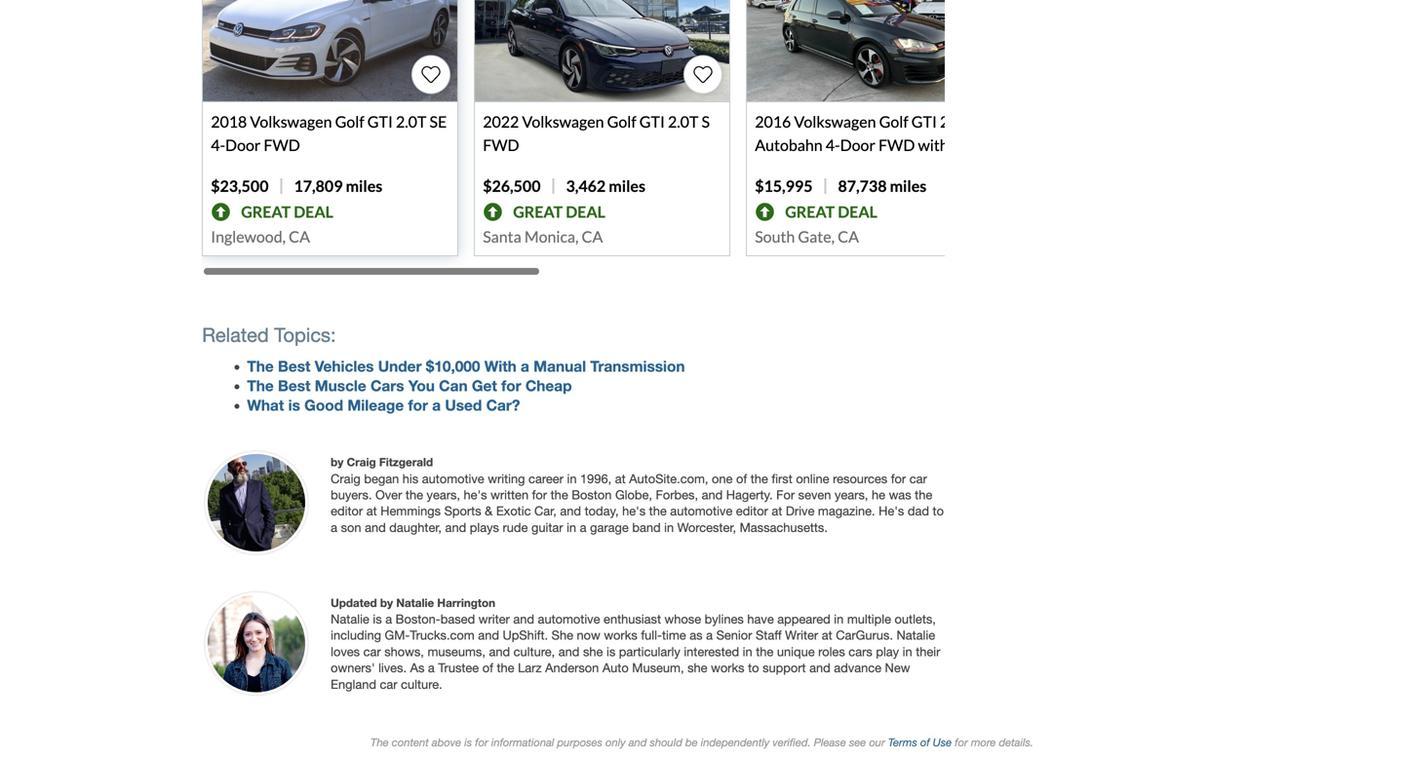 Task type: describe. For each thing, give the bounding box(es) containing it.
including
[[331, 629, 381, 643]]

particularly
[[619, 645, 681, 659]]

trustee
[[438, 661, 479, 675]]

interested
[[684, 645, 739, 659]]

first
[[772, 472, 793, 486]]

and down writer
[[478, 629, 499, 643]]

mileage
[[348, 397, 404, 415]]

great for $23,500
[[241, 202, 291, 221]]

what
[[247, 397, 284, 415]]

1 vertical spatial works
[[711, 661, 745, 675]]

multiple
[[847, 613, 891, 627]]

great deal for 87,738
[[785, 202, 878, 221]]

is right above
[[465, 737, 472, 749]]

and down upshift.
[[489, 645, 510, 659]]

now
[[577, 629, 601, 643]]

you
[[408, 377, 435, 395]]

great deal for 17,809
[[241, 202, 334, 221]]

terms
[[888, 737, 917, 749]]

related topics:
[[202, 324, 336, 347]]

fwd inside 2022 volkswagen golf gti 2.0t s fwd
[[483, 136, 519, 155]]

have
[[747, 613, 774, 627]]

the left larz
[[497, 661, 515, 675]]

trucks.com
[[410, 629, 475, 643]]

to inside "updated by natalie harrington natalie is a boston-based writer and automotive enthusiast whose bylines have appeared in multiple outlets, including gm-trucks.com and upshift. she now works full-time as a senior staff writer at cargurus. natalie loves car shows, museums, and culture, and she is particularly interested in the unique roles cars play in their owners' lives. as a trustee of the larz anderson auto museum, she works to support and advance new england car culture."
[[748, 661, 759, 675]]

be
[[686, 737, 698, 749]]

ca for south gate, ca
[[838, 227, 859, 246]]

culture,
[[514, 645, 555, 659]]

verified.
[[773, 737, 811, 749]]

for right use
[[955, 737, 968, 749]]

staff
[[756, 629, 782, 643]]

the best muscle cars you can get for cheap link
[[247, 377, 572, 395]]

0 horizontal spatial automotive
[[422, 472, 484, 486]]

south gate, ca
[[755, 227, 859, 246]]

by craig fitzgerald craig began his automotive writing career in 1996, at autosite.com, one of the first online resources for car buyers. over the years, he's written for the boston globe, forbes, and hagerty. for seven years, he was the editor at hemmings sports & exotic car, and today, he's the automotive editor at drive magazine. he's dad to a son and daughter, and plays rude guitar in a garage band in worcester, massachusetts.
[[331, 456, 944, 535]]

in left 1996,
[[567, 472, 577, 486]]

harrington
[[437, 596, 496, 610]]

seven
[[798, 488, 831, 502]]

for right above
[[475, 737, 488, 749]]

1 vertical spatial the
[[247, 377, 274, 395]]

informational
[[491, 737, 554, 749]]

1 horizontal spatial she
[[688, 661, 708, 675]]

4- for 2018
[[211, 136, 225, 155]]

2016
[[755, 112, 791, 131]]

2022 volkswagen golf gti 2.0t s fwd image
[[475, 0, 730, 102]]

with
[[484, 358, 517, 376]]

full-
[[641, 629, 662, 643]]

in right guitar on the bottom
[[567, 521, 576, 535]]

golf for 3,462
[[607, 112, 637, 131]]

resources
[[833, 472, 888, 486]]

outlets,
[[895, 613, 936, 627]]

ca for santa monica, ca
[[582, 227, 603, 246]]

and down sports at the bottom left of the page
[[445, 521, 466, 535]]

topics:
[[274, 324, 336, 347]]

content
[[392, 737, 429, 749]]

for down "you"
[[408, 397, 428, 415]]

drive
[[786, 504, 815, 519]]

as
[[690, 629, 703, 643]]

and up anderson
[[559, 645, 580, 659]]

cheap
[[526, 377, 572, 395]]

1 ca from the left
[[289, 227, 310, 246]]

2.0t for 2018 volkswagen golf gti 2.0t se 4-door fwd
[[396, 112, 427, 131]]

the best vehicles under $10,000 with a manual transmission link
[[247, 358, 685, 376]]

2018
[[211, 112, 247, 131]]

cars
[[849, 645, 873, 659]]

at inside "updated by natalie harrington natalie is a boston-based writer and automotive enthusiast whose bylines have appeared in multiple outlets, including gm-trucks.com and upshift. she now works full-time as a senior staff writer at cargurus. natalie loves car shows, museums, and culture, and she is particularly interested in the unique roles cars play in their owners' lives. as a trustee of the larz anderson auto museum, she works to support and advance new england car culture."
[[822, 629, 833, 643]]

online
[[796, 472, 830, 486]]

garage
[[590, 521, 629, 535]]

for
[[776, 488, 795, 502]]

volkswagen for 2022
[[522, 112, 604, 131]]

$15,995
[[755, 177, 813, 196]]

fwd for 2016
[[879, 136, 915, 155]]

with
[[918, 136, 949, 155]]

see
[[849, 737, 866, 749]]

she
[[552, 629, 573, 643]]

is up including
[[373, 613, 382, 627]]

&
[[485, 504, 493, 519]]

car,
[[534, 504, 557, 519]]

band
[[632, 521, 661, 535]]

s
[[702, 112, 710, 131]]

what is good mileage for a used car? link
[[247, 397, 520, 415]]

1 editor from the left
[[331, 504, 363, 519]]

terms of use link
[[888, 737, 952, 749]]

hemmings
[[381, 504, 441, 519]]

should
[[650, 737, 683, 749]]

only
[[606, 737, 626, 749]]

today,
[[585, 504, 619, 519]]

the up hagerty.
[[751, 472, 768, 486]]

over
[[376, 488, 402, 502]]

gm-
[[385, 629, 410, 643]]

globe,
[[615, 488, 652, 502]]

door for $23,500
[[225, 136, 261, 155]]

their
[[916, 645, 941, 659]]

2 vertical spatial car
[[380, 678, 398, 692]]

vehicles
[[315, 358, 374, 376]]

1 vertical spatial natalie
[[331, 613, 369, 627]]

miles for 3,462 miles
[[609, 177, 646, 196]]

3,462 miles
[[566, 177, 646, 196]]

17,809
[[294, 177, 343, 196]]

new
[[885, 661, 910, 675]]

time
[[662, 629, 686, 643]]

hagerty.
[[726, 488, 773, 502]]

2018 volkswagen golf gti 2.0t se 4-door fwd image
[[203, 0, 458, 102]]

1 horizontal spatial he's
[[622, 504, 646, 519]]

began
[[364, 472, 399, 486]]

1 vertical spatial craig
[[331, 472, 361, 486]]

whose
[[665, 613, 701, 627]]

87,738
[[838, 177, 887, 196]]

and up upshift.
[[513, 613, 534, 627]]

2018 volkswagen golf gti 2.0t se 4-door fwd
[[211, 112, 447, 155]]

0 vertical spatial craig
[[347, 456, 376, 469]]

transmission
[[590, 358, 685, 376]]

fitzgerald
[[379, 456, 433, 469]]

at up globe,
[[615, 472, 626, 486]]

his
[[403, 472, 419, 486]]

rude
[[503, 521, 528, 535]]

the for the content above is for informational purposes only and should be independently verified. please see our terms of use for more details.
[[371, 737, 389, 749]]

and down the roles
[[810, 661, 831, 675]]

the down staff at the bottom right of page
[[756, 645, 774, 659]]

golf for 87,738
[[879, 112, 909, 131]]

used
[[445, 397, 482, 415]]

in up new
[[903, 645, 913, 659]]

writer
[[785, 629, 818, 643]]

he's
[[879, 504, 904, 519]]

sports
[[444, 504, 481, 519]]

above
[[432, 737, 461, 749]]

based
[[441, 613, 475, 627]]

is up auto
[[607, 645, 616, 659]]

son
[[341, 521, 361, 535]]

lives.
[[378, 661, 407, 675]]

great for $15,995
[[785, 202, 835, 221]]

our
[[869, 737, 885, 749]]

forbes,
[[656, 488, 698, 502]]



Task type: locate. For each thing, give the bounding box(es) containing it.
0 horizontal spatial to
[[748, 661, 759, 675]]

roles
[[818, 645, 845, 659]]

0 horizontal spatial editor
[[331, 504, 363, 519]]

2 horizontal spatial of
[[921, 737, 930, 749]]

3 golf from the left
[[879, 112, 909, 131]]

1 vertical spatial by
[[380, 596, 393, 610]]

manual
[[534, 358, 586, 376]]

volkswagen inside 2016 volkswagen golf gti 2.0t autobahn 4-door fwd with performance package
[[794, 112, 876, 131]]

0 horizontal spatial works
[[604, 629, 638, 643]]

and right "son"
[[365, 521, 386, 535]]

2 editor from the left
[[736, 504, 768, 519]]

fwd
[[264, 136, 300, 155], [483, 136, 519, 155], [879, 136, 915, 155]]

2 horizontal spatial natalie
[[897, 629, 935, 643]]

he
[[872, 488, 886, 502]]

writer
[[479, 613, 510, 627]]

craig up began
[[347, 456, 376, 469]]

deal down 3,462
[[566, 202, 606, 221]]

boston
[[572, 488, 612, 502]]

2 best from the top
[[278, 377, 311, 395]]

2.0t for 2016 volkswagen golf gti 2.0t autobahn 4-door fwd with performance package
[[940, 112, 971, 131]]

fwd up package
[[879, 136, 915, 155]]

and right 'car,'
[[560, 504, 581, 519]]

2 door from the left
[[840, 136, 876, 155]]

the up band at the bottom left
[[649, 504, 667, 519]]

2.0t for 2022 volkswagen golf gti 2.0t s fwd
[[668, 112, 699, 131]]

2016 volkswagen golf gti 2.0t autobahn 4-door fwd with performance package image
[[747, 0, 1002, 102]]

he's
[[464, 488, 487, 502], [622, 504, 646, 519]]

1 deal from the left
[[294, 202, 334, 221]]

1 gti from the left
[[367, 112, 393, 131]]

3 volkswagen from the left
[[794, 112, 876, 131]]

0 horizontal spatial he's
[[464, 488, 487, 502]]

volkswagen right 2018
[[250, 112, 332, 131]]

for up was
[[891, 472, 906, 486]]

great deal up monica,
[[513, 202, 606, 221]]

deal down "87,738"
[[838, 202, 878, 221]]

natalie up boston- at bottom
[[396, 596, 434, 610]]

0 horizontal spatial 2.0t
[[396, 112, 427, 131]]

car
[[910, 472, 927, 486], [363, 645, 381, 659], [380, 678, 398, 692]]

automotive inside "updated by natalie harrington natalie is a boston-based writer and automotive enthusiast whose bylines have appeared in multiple outlets, including gm-trucks.com and upshift. she now works full-time as a senior staff writer at cargurus. natalie loves car shows, museums, and culture, and she is particularly interested in the unique roles cars play in their owners' lives. as a trustee of the larz anderson auto museum, she works to support and advance new england car culture."
[[538, 613, 600, 627]]

gti for 17,809 miles
[[367, 112, 393, 131]]

2 vertical spatial automotive
[[538, 613, 600, 627]]

gti for 87,738 miles
[[912, 112, 937, 131]]

one
[[712, 472, 733, 486]]

craig
[[347, 456, 376, 469], [331, 472, 361, 486]]

more
[[971, 737, 996, 749]]

2 horizontal spatial 2.0t
[[940, 112, 971, 131]]

2 4- from the left
[[826, 136, 840, 155]]

updated by natalie harrington natalie is a boston-based writer and automotive enthusiast whose bylines have appeared in multiple outlets, including gm-trucks.com and upshift. she now works full-time as a senior staff writer at cargurus. natalie loves car shows, museums, and culture, and she is particularly interested in the unique roles cars play in their owners' lives. as a trustee of the larz anderson auto museum, she works to support and advance new england car culture.
[[331, 596, 941, 692]]

1 horizontal spatial natalie
[[396, 596, 434, 610]]

the down the related topics:
[[247, 358, 274, 376]]

2 vertical spatial natalie
[[897, 629, 935, 643]]

of up hagerty.
[[736, 472, 747, 486]]

0 horizontal spatial she
[[583, 645, 603, 659]]

the up "dad"
[[915, 488, 933, 502]]

gti inside 2016 volkswagen golf gti 2.0t autobahn 4-door fwd with performance package
[[912, 112, 937, 131]]

0 vertical spatial the
[[247, 358, 274, 376]]

writing
[[488, 472, 525, 486]]

1 horizontal spatial of
[[736, 472, 747, 486]]

by up buyers.
[[331, 456, 344, 469]]

volkswagen right 2022
[[522, 112, 604, 131]]

great deal for 3,462
[[513, 202, 606, 221]]

1 horizontal spatial to
[[933, 504, 944, 519]]

she down interested
[[688, 661, 708, 675]]

2.0t left the se
[[396, 112, 427, 131]]

1 horizontal spatial volkswagen
[[522, 112, 604, 131]]

career
[[529, 472, 564, 486]]

ca right gate,
[[838, 227, 859, 246]]

2.0t inside 2022 volkswagen golf gti 2.0t s fwd
[[668, 112, 699, 131]]

1 horizontal spatial ca
[[582, 227, 603, 246]]

the up what
[[247, 377, 274, 395]]

1 horizontal spatial automotive
[[538, 613, 600, 627]]

and down one
[[702, 488, 723, 502]]

1 vertical spatial car
[[363, 645, 381, 659]]

3 miles from the left
[[890, 177, 927, 196]]

of right trustee
[[483, 661, 493, 675]]

miles right 3,462
[[609, 177, 646, 196]]

1 miles from the left
[[346, 177, 383, 196]]

for up car?
[[501, 377, 521, 395]]

gti for 3,462 miles
[[640, 112, 665, 131]]

3 great from the left
[[785, 202, 835, 221]]

updated
[[331, 596, 377, 610]]

2 great deal from the left
[[513, 202, 606, 221]]

1 vertical spatial best
[[278, 377, 311, 395]]

for
[[501, 377, 521, 395], [408, 397, 428, 415], [891, 472, 906, 486], [532, 488, 547, 502], [475, 737, 488, 749], [955, 737, 968, 749]]

4- inside 2016 volkswagen golf gti 2.0t autobahn 4-door fwd with performance package
[[826, 136, 840, 155]]

great
[[241, 202, 291, 221], [513, 202, 563, 221], [785, 202, 835, 221]]

england
[[331, 678, 376, 692]]

of inside "updated by natalie harrington natalie is a boston-based writer and automotive enthusiast whose bylines have appeared in multiple outlets, including gm-trucks.com and upshift. she now works full-time as a senior staff writer at cargurus. natalie loves car shows, museums, and culture, and she is particularly interested in the unique roles cars play in their owners' lives. as a trustee of the larz anderson auto museum, she works to support and advance new england car culture."
[[483, 661, 493, 675]]

years, up sports at the bottom left of the page
[[427, 488, 460, 502]]

under
[[378, 358, 422, 376]]

0 vertical spatial natalie
[[396, 596, 434, 610]]

of inside by craig fitzgerald craig began his automotive writing career in 1996, at autosite.com, one of the first online resources for car buyers. over the years, he's written for the boston globe, forbes, and hagerty. for seven years, he was the editor at hemmings sports & exotic car, and today, he's the automotive editor at drive magazine. he's dad to a son and daughter, and plays rude guitar in a garage band in worcester, massachusetts.
[[736, 472, 747, 486]]

great deal up inglewood, ca
[[241, 202, 334, 221]]

gti inside 2022 volkswagen golf gti 2.0t s fwd
[[640, 112, 665, 131]]

is inside the best vehicles under $10,000 with a manual transmission the best muscle cars you can get for cheap what is good mileage for a used car?
[[288, 397, 300, 415]]

editor down hagerty.
[[736, 504, 768, 519]]

2 volkswagen from the left
[[522, 112, 604, 131]]

1 horizontal spatial great
[[513, 202, 563, 221]]

0 vertical spatial he's
[[464, 488, 487, 502]]

magazine.
[[818, 504, 875, 519]]

golf inside 2022 volkswagen golf gti 2.0t s fwd
[[607, 112, 637, 131]]

at down over
[[366, 504, 377, 519]]

0 vertical spatial car
[[910, 472, 927, 486]]

great up inglewood, ca
[[241, 202, 291, 221]]

1 horizontal spatial works
[[711, 661, 745, 675]]

3 deal from the left
[[838, 202, 878, 221]]

1 years, from the left
[[427, 488, 460, 502]]

deal for santa monica, ca
[[566, 202, 606, 221]]

is
[[288, 397, 300, 415], [373, 613, 382, 627], [607, 645, 616, 659], [465, 737, 472, 749]]

car down lives.
[[380, 678, 398, 692]]

0 horizontal spatial great deal
[[241, 202, 334, 221]]

to inside by craig fitzgerald craig began his automotive writing career in 1996, at autosite.com, one of the first online resources for car buyers. over the years, he's written for the boston globe, forbes, and hagerty. for seven years, he was the editor at hemmings sports & exotic car, and today, he's the automotive editor at drive magazine. he's dad to a son and daughter, and plays rude guitar in a garage band in worcester, massachusetts.
[[933, 504, 944, 519]]

in right band at the bottom left
[[664, 521, 674, 535]]

2 horizontal spatial great deal
[[785, 202, 878, 221]]

2 horizontal spatial miles
[[890, 177, 927, 196]]

0 vertical spatial to
[[933, 504, 944, 519]]

4-
[[211, 136, 225, 155], [826, 136, 840, 155]]

natalie down outlets,
[[897, 629, 935, 643]]

1 horizontal spatial gti
[[640, 112, 665, 131]]

2022 volkswagen golf gti 2.0t s fwd
[[483, 112, 710, 155]]

1 volkswagen from the left
[[250, 112, 332, 131]]

$10,000
[[426, 358, 480, 376]]

to right "dad"
[[933, 504, 944, 519]]

1 great from the left
[[241, 202, 291, 221]]

golf up 17,809 miles
[[335, 112, 364, 131]]

inglewood,
[[211, 227, 286, 246]]

great for $26,500
[[513, 202, 563, 221]]

best up what
[[278, 377, 311, 395]]

automotive up worcester,
[[670, 504, 733, 519]]

golf up package
[[879, 112, 909, 131]]

3 great deal from the left
[[785, 202, 878, 221]]

dad
[[908, 504, 929, 519]]

1 horizontal spatial door
[[840, 136, 876, 155]]

the down career
[[551, 488, 568, 502]]

miles right 17,809
[[346, 177, 383, 196]]

1 horizontal spatial by
[[380, 596, 393, 610]]

to
[[933, 504, 944, 519], [748, 661, 759, 675]]

2 horizontal spatial deal
[[838, 202, 878, 221]]

volkswagen up autobahn
[[794, 112, 876, 131]]

unique
[[777, 645, 815, 659]]

2.0t inside 2018 volkswagen golf gti 2.0t se 4-door fwd
[[396, 112, 427, 131]]

2 horizontal spatial ca
[[838, 227, 859, 246]]

fwd inside 2016 volkswagen golf gti 2.0t autobahn 4-door fwd with performance package
[[879, 136, 915, 155]]

2.0t inside 2016 volkswagen golf gti 2.0t autobahn 4-door fwd with performance package
[[940, 112, 971, 131]]

0 horizontal spatial fwd
[[264, 136, 300, 155]]

1 fwd from the left
[[264, 136, 300, 155]]

ca
[[289, 227, 310, 246], [582, 227, 603, 246], [838, 227, 859, 246]]

in left multiple
[[834, 613, 844, 627]]

2 miles from the left
[[609, 177, 646, 196]]

1 horizontal spatial deal
[[566, 202, 606, 221]]

advance
[[834, 661, 882, 675]]

0 vertical spatial by
[[331, 456, 344, 469]]

he's down globe,
[[622, 504, 646, 519]]

by
[[331, 456, 344, 469], [380, 596, 393, 610]]

1 4- from the left
[[211, 136, 225, 155]]

1 horizontal spatial miles
[[609, 177, 646, 196]]

muscle
[[315, 377, 366, 395]]

the content above is for informational purposes only and should be independently verified. please see our terms of use for more details.
[[371, 737, 1034, 749]]

1 horizontal spatial great deal
[[513, 202, 606, 221]]

1 horizontal spatial 4-
[[826, 136, 840, 155]]

2 years, from the left
[[835, 488, 868, 502]]

2 fwd from the left
[[483, 136, 519, 155]]

fwd down 2022
[[483, 136, 519, 155]]

0 horizontal spatial deal
[[294, 202, 334, 221]]

owners'
[[331, 661, 375, 675]]

2.0t up with
[[940, 112, 971, 131]]

appeared
[[778, 613, 831, 627]]

2 2.0t from the left
[[668, 112, 699, 131]]

2 horizontal spatial great
[[785, 202, 835, 221]]

natalie
[[396, 596, 434, 610], [331, 613, 369, 627], [897, 629, 935, 643]]

great up santa monica, ca
[[513, 202, 563, 221]]

and right only
[[629, 737, 647, 749]]

natalie down updated
[[331, 613, 369, 627]]

she down "now"
[[583, 645, 603, 659]]

deal for inglewood, ca
[[294, 202, 334, 221]]

written
[[491, 488, 529, 502]]

1 vertical spatial he's
[[622, 504, 646, 519]]

autosite.com,
[[629, 472, 709, 486]]

2 golf from the left
[[607, 112, 637, 131]]

golf inside 2018 volkswagen golf gti 2.0t se 4-door fwd
[[335, 112, 364, 131]]

0 horizontal spatial of
[[483, 661, 493, 675]]

the up hemmings
[[406, 488, 423, 502]]

deal down 17,809
[[294, 202, 334, 221]]

at up the massachusetts.
[[772, 504, 783, 519]]

car up was
[[910, 472, 927, 486]]

1 horizontal spatial fwd
[[483, 136, 519, 155]]

0 vertical spatial best
[[278, 358, 311, 376]]

for up 'car,'
[[532, 488, 547, 502]]

2 horizontal spatial volkswagen
[[794, 112, 876, 131]]

2016 volkswagen golf gti 2.0t autobahn 4-door fwd with performance package
[[755, 112, 971, 178]]

volkswagen for 2016
[[794, 112, 876, 131]]

volkswagen inside 2022 volkswagen golf gti 2.0t s fwd
[[522, 112, 604, 131]]

1 great deal from the left
[[241, 202, 334, 221]]

shows,
[[385, 645, 424, 659]]

1 vertical spatial she
[[688, 661, 708, 675]]

gti
[[367, 112, 393, 131], [640, 112, 665, 131], [912, 112, 937, 131]]

2 vertical spatial of
[[921, 737, 930, 749]]

gate,
[[798, 227, 835, 246]]

door for $15,995
[[840, 136, 876, 155]]

use
[[933, 737, 952, 749]]

2 deal from the left
[[566, 202, 606, 221]]

1 door from the left
[[225, 136, 261, 155]]

car down including
[[363, 645, 381, 659]]

0 horizontal spatial years,
[[427, 488, 460, 502]]

4- inside 2018 volkswagen golf gti 2.0t se 4-door fwd
[[211, 136, 225, 155]]

3 2.0t from the left
[[940, 112, 971, 131]]

play
[[876, 645, 899, 659]]

1 vertical spatial to
[[748, 661, 759, 675]]

0 vertical spatial she
[[583, 645, 603, 659]]

great deal up gate,
[[785, 202, 878, 221]]

golf inside 2016 volkswagen golf gti 2.0t autobahn 4-door fwd with performance package
[[879, 112, 909, 131]]

2 great from the left
[[513, 202, 563, 221]]

0 vertical spatial works
[[604, 629, 638, 643]]

he's up sports at the bottom left of the page
[[464, 488, 487, 502]]

0 vertical spatial automotive
[[422, 472, 484, 486]]

miles for 87,738 miles
[[890, 177, 927, 196]]

fwd inside 2018 volkswagen golf gti 2.0t se 4-door fwd
[[264, 136, 300, 155]]

volkswagen
[[250, 112, 332, 131], [522, 112, 604, 131], [794, 112, 876, 131]]

autobahn
[[755, 136, 823, 155]]

0 horizontal spatial door
[[225, 136, 261, 155]]

the best vehicles under $10,000 with a manual transmission the best muscle cars you can get for cheap what is good mileage for a used car?
[[247, 358, 685, 415]]

fwd for 2018
[[264, 136, 300, 155]]

by right updated
[[380, 596, 393, 610]]

1 2.0t from the left
[[396, 112, 427, 131]]

0 horizontal spatial miles
[[346, 177, 383, 196]]

details.
[[999, 737, 1034, 749]]

2 horizontal spatial gti
[[912, 112, 937, 131]]

2 horizontal spatial fwd
[[879, 136, 915, 155]]

good
[[304, 397, 343, 415]]

1 horizontal spatial editor
[[736, 504, 768, 519]]

performance
[[755, 159, 844, 178]]

3 fwd from the left
[[879, 136, 915, 155]]

by inside by craig fitzgerald craig began his automotive writing career in 1996, at autosite.com, one of the first online resources for car buyers. over the years, he's written for the boston globe, forbes, and hagerty. for seven years, he was the editor at hemmings sports & exotic car, and today, he's the automotive editor at drive magazine. he's dad to a son and daughter, and plays rude guitar in a garage band in worcester, massachusetts.
[[331, 456, 344, 469]]

by inside "updated by natalie harrington natalie is a boston-based writer and automotive enthusiast whose bylines have appeared in multiple outlets, including gm-trucks.com and upshift. she now works full-time as a senior staff writer at cargurus. natalie loves car shows, museums, and culture, and she is particularly interested in the unique roles cars play in their owners' lives. as a trustee of the larz anderson auto museum, she works to support and advance new england car culture."
[[380, 596, 393, 610]]

to left support
[[748, 661, 759, 675]]

is right what
[[288, 397, 300, 415]]

car inside by craig fitzgerald craig began his automotive writing career in 1996, at autosite.com, one of the first online resources for car buyers. over the years, he's written for the boston globe, forbes, and hagerty. for seven years, he was the editor at hemmings sports & exotic car, and today, he's the automotive editor at drive magazine. he's dad to a son and daughter, and plays rude guitar in a garage band in worcester, massachusetts.
[[910, 472, 927, 486]]

gti up with
[[912, 112, 937, 131]]

0 horizontal spatial volkswagen
[[250, 112, 332, 131]]

deal for south gate, ca
[[838, 202, 878, 221]]

miles
[[346, 177, 383, 196], [609, 177, 646, 196], [890, 177, 927, 196]]

door
[[225, 136, 261, 155], [840, 136, 876, 155]]

2 ca from the left
[[582, 227, 603, 246]]

as
[[410, 661, 425, 675]]

$23,500
[[211, 177, 269, 196]]

independently
[[701, 737, 770, 749]]

1 horizontal spatial 2.0t
[[668, 112, 699, 131]]

volkswagen for 2018
[[250, 112, 332, 131]]

years,
[[427, 488, 460, 502], [835, 488, 868, 502]]

golf
[[335, 112, 364, 131], [607, 112, 637, 131], [879, 112, 909, 131]]

2 horizontal spatial golf
[[879, 112, 909, 131]]

2 vertical spatial the
[[371, 737, 389, 749]]

inglewood, ca
[[211, 227, 310, 246]]

0 horizontal spatial natalie
[[331, 613, 369, 627]]

editor up "son"
[[331, 504, 363, 519]]

3 ca from the left
[[838, 227, 859, 246]]

in down senior
[[743, 645, 753, 659]]

exotic
[[496, 504, 531, 519]]

ca right inglewood,
[[289, 227, 310, 246]]

volkswagen inside 2018 volkswagen golf gti 2.0t se 4-door fwd
[[250, 112, 332, 131]]

worcester,
[[678, 521, 736, 535]]

santa
[[483, 227, 522, 246]]

1 vertical spatial of
[[483, 661, 493, 675]]

gti left the se
[[367, 112, 393, 131]]

1 golf from the left
[[335, 112, 364, 131]]

ca right monica,
[[582, 227, 603, 246]]

editor
[[331, 504, 363, 519], [736, 504, 768, 519]]

can
[[439, 377, 468, 395]]

craig up buyers.
[[331, 472, 361, 486]]

works down "enthusiast"
[[604, 629, 638, 643]]

door down 2018
[[225, 136, 261, 155]]

4- up performance
[[826, 136, 840, 155]]

3 gti from the left
[[912, 112, 937, 131]]

0 horizontal spatial 4-
[[211, 136, 225, 155]]

golf up 3,462 miles
[[607, 112, 637, 131]]

1 best from the top
[[278, 358, 311, 376]]

0 horizontal spatial gti
[[367, 112, 393, 131]]

2 horizontal spatial automotive
[[670, 504, 733, 519]]

guitar
[[532, 521, 563, 535]]

door up package
[[840, 136, 876, 155]]

0 vertical spatial of
[[736, 472, 747, 486]]

0 horizontal spatial golf
[[335, 112, 364, 131]]

4- for 2016
[[826, 136, 840, 155]]

bylines
[[705, 613, 744, 627]]

2022
[[483, 112, 519, 131]]

gti inside 2018 volkswagen golf gti 2.0t se 4-door fwd
[[367, 112, 393, 131]]

golf for 17,809
[[335, 112, 364, 131]]

the for the best vehicles under $10,000 with a manual transmission the best muscle cars you can get for cheap what is good mileage for a used car?
[[247, 358, 274, 376]]

miles right "87,738"
[[890, 177, 927, 196]]

great up south gate, ca
[[785, 202, 835, 221]]

4- down 2018
[[211, 136, 225, 155]]

17,809 miles
[[294, 177, 383, 196]]

the left content
[[371, 737, 389, 749]]

of left use
[[921, 737, 930, 749]]

at up the roles
[[822, 629, 833, 643]]

2.0t left s
[[668, 112, 699, 131]]

years, up magazine.
[[835, 488, 868, 502]]

automotive up she
[[538, 613, 600, 627]]

door inside 2016 volkswagen golf gti 2.0t autobahn 4-door fwd with performance package
[[840, 136, 876, 155]]

door inside 2018 volkswagen golf gti 2.0t se 4-door fwd
[[225, 136, 261, 155]]

miles for 17,809 miles
[[346, 177, 383, 196]]

0 horizontal spatial great
[[241, 202, 291, 221]]

deal
[[294, 202, 334, 221], [566, 202, 606, 221], [838, 202, 878, 221]]

auto
[[603, 661, 629, 675]]

0 horizontal spatial ca
[[289, 227, 310, 246]]

best down topics:
[[278, 358, 311, 376]]

2 gti from the left
[[640, 112, 665, 131]]

0 horizontal spatial by
[[331, 456, 344, 469]]

1 vertical spatial automotive
[[670, 504, 733, 519]]

fwd up 17,809
[[264, 136, 300, 155]]

1 horizontal spatial years,
[[835, 488, 868, 502]]

1 horizontal spatial golf
[[607, 112, 637, 131]]



Task type: vqa. For each thing, say whether or not it's contained in the screenshot.
Golf
yes



